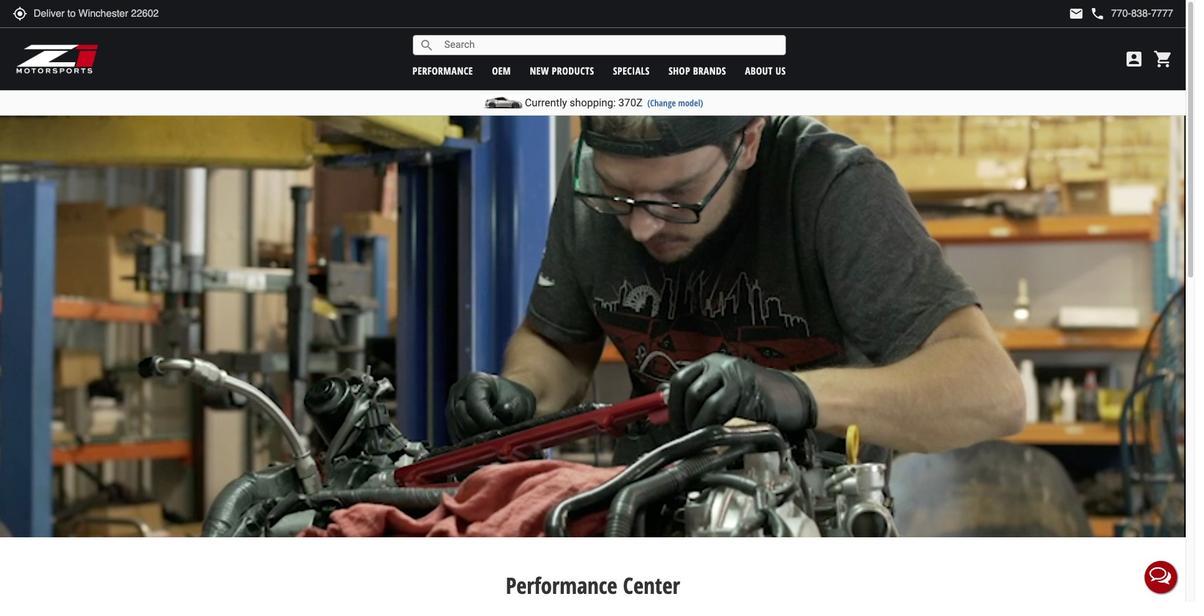 Task type: vqa. For each thing, say whether or not it's contained in the screenshot.
OEM NISSAN USB CHARGING CABLE SET
no



Task type: describe. For each thing, give the bounding box(es) containing it.
my_location
[[12, 6, 27, 21]]

center
[[623, 571, 680, 602]]

performance
[[413, 64, 473, 78]]

oem
[[492, 64, 511, 78]]

about us
[[746, 64, 786, 78]]

specials
[[613, 64, 650, 78]]

Search search field
[[435, 36, 786, 55]]

currently shopping: 370z (change model)
[[525, 97, 704, 109]]

(change model) link
[[648, 97, 704, 109]]

search
[[420, 38, 435, 53]]

shop
[[669, 64, 691, 78]]

about us link
[[746, 64, 786, 78]]

performance
[[506, 571, 618, 602]]

phone link
[[1091, 6, 1174, 21]]

z1 motorsports logo image
[[16, 44, 99, 75]]

model)
[[679, 97, 704, 109]]

brands
[[694, 64, 727, 78]]

us
[[776, 64, 786, 78]]

new products
[[530, 64, 595, 78]]

specials link
[[613, 64, 650, 78]]

mail phone
[[1070, 6, 1106, 21]]

performance center
[[506, 571, 680, 602]]



Task type: locate. For each thing, give the bounding box(es) containing it.
mail link
[[1070, 6, 1085, 21]]

shopping_cart
[[1154, 49, 1174, 69]]

shopping_cart link
[[1151, 49, 1174, 69]]

products
[[552, 64, 595, 78]]

shop brands link
[[669, 64, 727, 78]]

oem link
[[492, 64, 511, 78]]

phone
[[1091, 6, 1106, 21]]

currently
[[525, 97, 567, 109]]

account_box link
[[1122, 49, 1148, 69]]

mail
[[1070, 6, 1085, 21]]

shopping:
[[570, 97, 616, 109]]

(change
[[648, 97, 676, 109]]

370z
[[619, 97, 643, 109]]

about
[[746, 64, 773, 78]]

account_box
[[1125, 49, 1145, 69]]

new
[[530, 64, 549, 78]]

new products link
[[530, 64, 595, 78]]

performance link
[[413, 64, 473, 78]]

shop brands
[[669, 64, 727, 78]]



